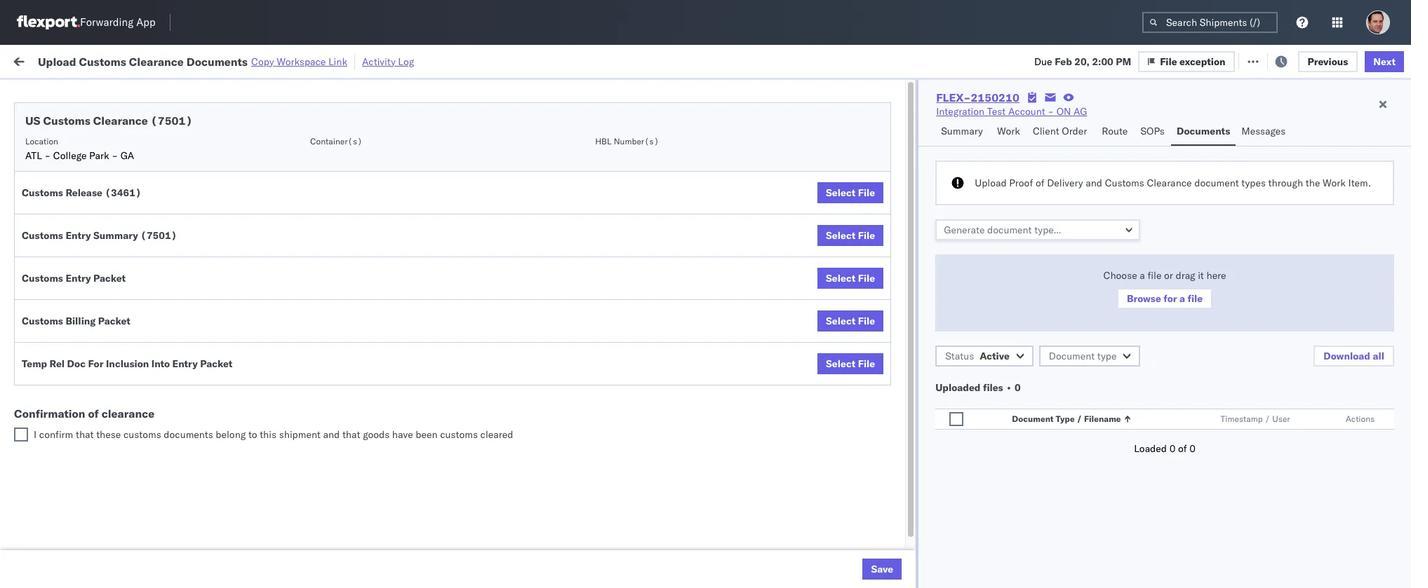 Task type: describe. For each thing, give the bounding box(es) containing it.
customs up the customs entry packet
[[22, 230, 63, 242]]

digital for schedule delivery appointment
[[836, 259, 865, 271]]

schedule delivery appointment link for 4th schedule delivery appointment button from the bottom
[[32, 103, 173, 117]]

appointment for the schedule delivery appointment link for 4th schedule delivery appointment button from the bottom
[[115, 104, 173, 116]]

ocean fcl for bookings
[[474, 104, 523, 117]]

select file button for customs billing packet
[[818, 311, 884, 332]]

0 horizontal spatial file
[[1148, 270, 1162, 282]]

clearance for (7501)
[[93, 114, 148, 128]]

20,
[[1075, 55, 1090, 68]]

Generate document type... text field
[[936, 220, 1141, 241]]

confirm pickup from los angeles, ca link for flex-1977428
[[32, 381, 199, 395]]

mawb1234 for schedule pickup from los angeles international airport
[[1057, 228, 1112, 240]]

schedule pickup from los angeles, ca link for 1:59 am cst, feb 17, 2023
[[32, 165, 205, 179]]

schedule pickup from los angeles, ca for 1:59 am cst, feb 17, 2023
[[32, 165, 205, 178]]

shipment
[[279, 429, 321, 441]]

pickup for schedule pickup from los angeles international airport link
[[76, 220, 107, 233]]

western for schedule delivery appointment
[[797, 259, 834, 271]]

log
[[398, 55, 414, 68]]

feb left 15,
[[316, 104, 333, 117]]

batch
[[1332, 54, 1360, 67]]

select file for customs billing packet
[[826, 315, 875, 328]]

187
[[330, 54, 348, 67]]

flex-2006134
[[854, 135, 927, 148]]

mbl/mawb numbers button
[[1050, 112, 1231, 126]]

work inside button
[[997, 125, 1020, 138]]

documents inside button
[[1177, 125, 1231, 138]]

demo
[[615, 537, 641, 549]]

ca for 11:30 am cst, feb 24, 2023
[[186, 381, 199, 394]]

choose a file or drag it here
[[1104, 270, 1227, 282]]

feb down container(s) in the top left of the page
[[316, 166, 333, 179]]

number(s)
[[614, 136, 659, 147]]

1:59 for otter products - test account
[[249, 166, 270, 179]]

delivery inside upload proof of delivery link
[[105, 443, 141, 456]]

schedule pickup from los angeles international airport
[[32, 220, 186, 247]]

1 maeu1234567 from the top
[[956, 320, 1027, 333]]

activity log button
[[362, 53, 414, 69]]

flexport demo consignee
[[575, 537, 690, 549]]

ocean fcl for flexport
[[474, 537, 523, 549]]

confirm pickup from los angeles, ca link for flex-1911408
[[32, 350, 199, 364]]

upload proof of delivery
[[32, 443, 141, 456]]

1 resize handle column header from the left
[[223, 109, 240, 589]]

select file for customs entry summary (7501)
[[826, 230, 875, 242]]

container(s)
[[310, 136, 363, 147]]

5 resize handle column header from the left
[[653, 109, 669, 589]]

am for otter products - test account
[[272, 166, 289, 179]]

3 flex-1911408 from the top
[[854, 413, 927, 426]]

filename
[[1084, 414, 1121, 425]]

1 confirm pickup from los angeles, ca button from the top
[[32, 134, 199, 149]]

goods
[[363, 429, 390, 441]]

flex-2001714 for schedule pickup from los angeles international airport
[[854, 228, 927, 240]]

on
[[1057, 105, 1071, 118]]

file for customs release (3461)
[[858, 187, 875, 199]]

status
[[946, 350, 974, 363]]

select for customs release (3461)
[[826, 187, 856, 199]]

customs down international
[[22, 272, 63, 285]]

2 flxt00001977428a from the top
[[1057, 320, 1154, 333]]

angeles, for 1:59 am cst, mar 3, 2023
[[151, 536, 189, 549]]

copy workspace link button
[[251, 55, 347, 68]]

2023 right 21,
[[352, 290, 377, 302]]

next button
[[1365, 51, 1405, 72]]

25,
[[335, 413, 351, 426]]

2 schedule delivery appointment button from the top
[[32, 195, 173, 211]]

client
[[1033, 125, 1060, 138]]

feb left 25,
[[316, 413, 333, 426]]

summary button
[[936, 119, 992, 146]]

bookings test consignee for bookings test consignee
[[676, 104, 788, 117]]

this
[[260, 429, 277, 441]]

fcl for bookings test consignee
[[506, 104, 523, 117]]

due
[[1035, 55, 1053, 68]]

1:59 am cst, feb 17, 2023 for otter products - test account
[[249, 166, 377, 179]]

ga
[[120, 150, 134, 162]]

bookings for bookings test consignee
[[676, 104, 717, 117]]

bookings for flexport demo consignee
[[676, 537, 717, 549]]

8 resize handle column header from the left
[[1034, 109, 1050, 589]]

9 resize handle column header from the left
[[1228, 109, 1245, 589]]

upload proof of delivery and customs clearance document types through the work item.
[[975, 177, 1372, 190]]

activity
[[362, 55, 396, 68]]

0 vertical spatial actions
[[1354, 114, 1383, 125]]

1 confirm pickup from los angeles, ca from the top
[[32, 134, 199, 147]]

los for 1st the confirm pickup from los angeles, ca link from the top of the page
[[127, 134, 142, 147]]

copy
[[251, 55, 274, 68]]

1:59 for bookings test consignee
[[249, 104, 270, 117]]

schedule for 4th schedule delivery appointment button from the bottom
[[32, 104, 74, 116]]

account inside 'link'
[[1009, 105, 1046, 118]]

timestamp / user button
[[1218, 411, 1318, 425]]

ocean lcl for 1:59 am cst, feb 17, 2023
[[474, 166, 523, 179]]

0 horizontal spatial flex-2150210
[[854, 444, 927, 457]]

ocean for 1:59 am cst, feb 17, 2023
[[474, 166, 503, 179]]

2001714 for schedule pickup from los angeles international airport
[[885, 228, 927, 240]]

0 horizontal spatial a
[[1140, 270, 1145, 282]]

2 vertical spatial packet
[[200, 358, 233, 371]]

angeles, for 1:59 am cst, feb 17, 2023
[[151, 165, 189, 178]]

2 maeu1234567 from the top
[[956, 382, 1027, 394]]

drag
[[1176, 270, 1196, 282]]

0 vertical spatial and
[[1086, 177, 1103, 190]]

2 flex-1988285 from the top
[[854, 197, 927, 210]]

angeles
[[151, 220, 186, 233]]

1:59 for flexport demo consignee
[[249, 537, 270, 549]]

entry for packet
[[66, 272, 91, 285]]

11:30
[[249, 382, 276, 395]]

numbers for mbl/mawb numbers
[[1108, 114, 1143, 125]]

numbers for container numbers
[[956, 120, 991, 131]]

from for flex-1977428's the confirm pickup from los angeles, ca link
[[104, 381, 124, 394]]

clearance
[[102, 407, 155, 421]]

integration test account - on ag
[[936, 105, 1088, 118]]

for
[[88, 358, 104, 371]]

11 resize handle column header from the left
[[1376, 109, 1393, 589]]

into
[[151, 358, 170, 371]]

of up these
[[88, 407, 99, 421]]

1 horizontal spatial 2150210
[[971, 91, 1020, 105]]

flex-2150210 link
[[936, 91, 1020, 105]]

Search Work text field
[[939, 50, 1092, 71]]

upload for upload proof of delivery and customs clearance document types through the work item.
[[975, 177, 1007, 190]]

ca for 9:30 pm cst, feb 21, 2023
[[192, 289, 205, 301]]

airport
[[92, 234, 123, 247]]

2 demu1232567 from the top
[[956, 351, 1028, 364]]

select file button for customs release (3461)
[[818, 182, 884, 204]]

hbl number(s)
[[595, 136, 659, 147]]

route
[[1102, 125, 1128, 138]]

2023 down container(s) in the top left of the page
[[353, 166, 377, 179]]

1 flex-1911466 from the top
[[854, 506, 927, 518]]

otter for otter products, llc
[[676, 166, 700, 179]]

1 flxt00001977428a from the top
[[1057, 290, 1154, 302]]

customs down forwarding at the top left of the page
[[79, 54, 126, 68]]

from for 1st the confirm pickup from los angeles, ca link from the top of the page
[[104, 134, 124, 147]]

21,
[[335, 290, 350, 302]]

1 confirm pickup from los angeles, ca link from the top
[[32, 134, 199, 148]]

2 mbltest1234 from the top
[[1057, 197, 1124, 210]]

2 1911466 from the top
[[885, 537, 927, 549]]

1 1988285 from the top
[[885, 166, 927, 179]]

0 vertical spatial 17,
[[335, 135, 351, 148]]

bookings test consignee for flexport demo consignee
[[676, 537, 788, 549]]

0 vertical spatial pm
[[1116, 55, 1132, 68]]

1 horizontal spatial 0
[[1170, 443, 1176, 456]]

0 horizontal spatial summary
[[93, 230, 138, 242]]

digital for schedule pickup from los angeles international airport
[[836, 228, 865, 240]]

Search Shipments (/) text field
[[1143, 12, 1278, 33]]

- inside 'link'
[[1048, 105, 1054, 118]]

4 resize handle column header from the left
[[551, 109, 568, 589]]

1 horizontal spatial flex-2150210
[[936, 91, 1020, 105]]

6 resize handle column header from the left
[[808, 109, 825, 589]]

2 1977428 from the top
[[885, 320, 927, 333]]

schedule pickup from los angeles, ca link for 1:59 am cst, mar 3, 2023
[[32, 535, 205, 549]]

customs down route button
[[1105, 177, 1145, 190]]

schedule delivery appointment link for second schedule delivery appointment button from the bottom of the page
[[32, 257, 173, 271]]

schedule for 2nd schedule delivery appointment button from the top of the page
[[32, 196, 74, 209]]

feb left 21,
[[315, 290, 332, 302]]

(7501) for customs entry summary (7501)
[[141, 230, 177, 242]]

lcl for 9:30 pm cst, feb 21, 2023
[[506, 290, 523, 302]]

my
[[14, 51, 36, 71]]

(3461)
[[105, 187, 141, 199]]

cst, down container(s) in the top left of the page
[[291, 166, 313, 179]]

download
[[1324, 350, 1371, 363]]

demo123 for 1:59 am cst, feb 15, 2023
[[1057, 104, 1105, 117]]

otter products - test account
[[575, 166, 710, 179]]

am for bookings test consignee
[[272, 104, 289, 117]]

1 vertical spatial 2150210
[[885, 444, 927, 457]]

cleared
[[480, 429, 513, 441]]

2:00 am cst, feb 25, 2023
[[249, 413, 377, 426]]

message (10)
[[189, 54, 253, 67]]

delivery for 2nd schedule delivery appointment button from the top of the page
[[76, 196, 112, 209]]

0 horizontal spatial 2:00
[[249, 413, 270, 426]]

pickup for flex-1911408 the confirm pickup from los angeles, ca link
[[71, 351, 101, 363]]

clearance for documents
[[129, 54, 184, 68]]

schedule delivery appointment for 4th schedule delivery appointment button from the bottom
[[32, 104, 173, 116]]

3 1911408 from the top
[[885, 413, 927, 426]]

customs up location atl - college park - ga
[[43, 114, 90, 128]]

delivery down testmbl123
[[1047, 177, 1083, 190]]

integration inside 'link'
[[936, 105, 985, 118]]

proof for upload proof of delivery and customs clearance document types through the work item.
[[1010, 177, 1033, 190]]

all
[[1373, 350, 1385, 363]]

1:59 am cst, mar 3, 2023
[[249, 537, 373, 549]]

select file for customs release (3461)
[[826, 187, 875, 199]]

schedule pickup from los angeles, ca link for 9:30 pm cst, feb 21, 2023
[[32, 288, 205, 302]]

us
[[25, 114, 40, 128]]

1:59 am cst, feb 15, 2023
[[249, 104, 377, 117]]

1 that from the left
[[76, 429, 94, 441]]

document type
[[1049, 350, 1117, 363]]

bookings up hbl
[[575, 104, 616, 117]]

ocean lcl for 11:30 am cst, feb 24, 2023
[[474, 382, 523, 395]]

2 vertical spatial entry
[[172, 358, 198, 371]]

demo123 for 2:00 am cst, feb 25, 2023
[[1057, 413, 1105, 426]]

1 flex-1988285 from the top
[[854, 166, 927, 179]]

order
[[1062, 125, 1087, 138]]

messages
[[1242, 125, 1286, 138]]

ca for 1:59 am cst, mar 3, 2023
[[192, 536, 205, 549]]

documents
[[164, 429, 213, 441]]

upload proof of delivery button
[[32, 443, 141, 458]]

9:30
[[249, 290, 270, 302]]

1 schedule delivery appointment button from the top
[[32, 103, 173, 118]]

/ inside button
[[1077, 414, 1082, 425]]

flexport
[[575, 537, 612, 549]]

confirmation
[[14, 407, 85, 421]]

am for flexport demo consignee
[[272, 537, 289, 549]]

ocean for 1:59 am cst, feb 15, 2023
[[474, 104, 503, 117]]

college
[[53, 150, 87, 162]]

3 resize handle column header from the left
[[450, 109, 467, 589]]

loaded
[[1134, 443, 1167, 456]]

schedule pickup from los angeles, ca for 1:59 am cst, mar 3, 2023
[[32, 536, 205, 549]]

i
[[34, 429, 37, 441]]

1 1911466 from the top
[[885, 506, 927, 518]]

confirm for confirm pickup from los angeles, ca button related to flex-1977428
[[32, 381, 68, 394]]

mbl/mawb
[[1057, 114, 1106, 125]]

confirm delivery
[[32, 412, 107, 425]]

route button
[[1097, 119, 1135, 146]]

select for customs billing packet
[[826, 315, 856, 328]]

my work
[[14, 51, 76, 71]]

next
[[1374, 55, 1396, 68]]

1 nyku9743990 from the top
[[956, 166, 1025, 178]]

products,
[[702, 166, 745, 179]]

due feb 20, 2:00 pm
[[1035, 55, 1132, 68]]

feb down 1:59 am cst, feb 15, 2023 at the left of page
[[316, 135, 333, 148]]

integration test account - western digital for schedule delivery appointment
[[676, 259, 865, 271]]

from for 9:30 pm cst, feb 21, 2023 the "schedule pickup from los angeles, ca" link
[[109, 289, 130, 301]]

park
[[89, 150, 109, 162]]

work
[[40, 51, 76, 71]]

files
[[983, 382, 1004, 394]]

2023 up 9:30 pm cst, feb 21, 2023
[[352, 259, 377, 271]]

hbl
[[595, 136, 612, 147]]

file for customs billing packet
[[858, 315, 875, 328]]

feb left 24,
[[322, 382, 339, 395]]

confirm pickup from los angeles, ca button for flex-1977428
[[32, 381, 199, 396]]

confirm delivery button
[[32, 412, 107, 427]]

∙
[[1006, 382, 1012, 394]]

schedule delivery appointment for second schedule delivery appointment button from the bottom of the page
[[32, 258, 173, 271]]

2:30
[[249, 259, 270, 271]]

0 horizontal spatial documents
[[187, 54, 248, 68]]

2023 right 15,
[[353, 104, 377, 117]]

client order button
[[1028, 119, 1097, 146]]

0 vertical spatial 2:00
[[1092, 55, 1114, 68]]

778
[[265, 54, 283, 67]]



Task type: locate. For each thing, give the bounding box(es) containing it.
actions down batch action
[[1354, 114, 1383, 125]]

(10)
[[228, 54, 253, 67]]

1:59 am cst, feb 17, 2023 down 1:59 am cst, feb 15, 2023 at the left of page
[[249, 135, 377, 148]]

actions
[[1354, 114, 1383, 125], [1346, 414, 1375, 425]]

cst, left mar
[[291, 537, 313, 549]]

1 digital from the top
[[836, 228, 865, 240]]

1 1:59 from the top
[[249, 104, 270, 117]]

1911408 for schedule delivery appointment
[[885, 104, 927, 117]]

llc
[[748, 166, 765, 179]]

previous button
[[1298, 51, 1358, 72]]

flex-2150210 up flex-1919147
[[854, 444, 927, 457]]

schedule delivery appointment up schedule pickup from los angeles international airport
[[32, 196, 173, 209]]

1911408 up 1919147
[[885, 413, 927, 426]]

actions down the download all
[[1346, 414, 1375, 425]]

maeu1234567
[[956, 320, 1027, 333], [956, 382, 1027, 394]]

2 1:59 am cst, feb 17, 2023 from the top
[[249, 166, 377, 179]]

confirm pickup from los angeles, ca link
[[32, 134, 199, 148], [32, 350, 199, 364], [32, 381, 199, 395]]

delivery for 4th schedule delivery appointment button from the bottom
[[76, 104, 112, 116]]

2 vertical spatial 1977428
[[885, 382, 927, 395]]

delivery up customs entry summary (7501) at top
[[76, 196, 112, 209]]

1 mbltest1234 from the top
[[1057, 166, 1124, 179]]

2:00 right 20,
[[1092, 55, 1114, 68]]

clearance up ga
[[93, 114, 148, 128]]

nyku9743990 down the mofu0618318
[[956, 166, 1025, 178]]

ocean for 1:59 am cst, mar 3, 2023
[[474, 537, 503, 549]]

mofu0618318
[[956, 135, 1028, 147]]

delivery for "confirm delivery" button
[[71, 412, 107, 425]]

schedule pickup from los angeles international airport link
[[32, 219, 222, 247]]

0 vertical spatial demu1232567
[[956, 104, 1028, 117]]

schedule for schedule pickup from los angeles international airport 'button'
[[32, 220, 74, 233]]

been
[[416, 429, 438, 441]]

feb left 20,
[[1055, 55, 1072, 68]]

1 vertical spatial schedule pickup from los angeles, ca button
[[32, 288, 205, 304]]

type
[[1056, 414, 1075, 425]]

0 horizontal spatial /
[[1077, 414, 1082, 425]]

select file button
[[818, 182, 884, 204], [818, 225, 884, 246], [818, 268, 884, 289], [818, 311, 884, 332], [818, 354, 884, 375]]

1 / from the left
[[1077, 414, 1082, 425]]

cst, up 9:30 pm cst, feb 21, 2023
[[290, 259, 312, 271]]

from for schedule pickup from los angeles international airport link
[[109, 220, 130, 233]]

1 vertical spatial flex-1911408
[[854, 351, 927, 364]]

pickup for the "schedule pickup from los angeles, ca" link related to 1:59 am cst, mar 3, 2023
[[76, 536, 107, 549]]

delivery up the for on the bottom left
[[76, 320, 112, 332]]

0 vertical spatial mawb1234
[[1057, 228, 1112, 240]]

1 vertical spatial (7501)
[[141, 230, 177, 242]]

a
[[1140, 270, 1145, 282], [1180, 293, 1186, 305]]

document for document type
[[1049, 350, 1095, 363]]

maeu1234567 up "active"
[[956, 320, 1027, 333]]

feb up 9:30 pm cst, feb 21, 2023
[[315, 259, 332, 271]]

1 vertical spatial mawb1234
[[1057, 259, 1112, 271]]

schedule delivery appointment button
[[32, 103, 173, 118], [32, 195, 173, 211], [32, 257, 173, 273], [32, 319, 173, 334]]

customs down atl
[[22, 187, 63, 199]]

select file button for temp rel doc for inclusion into entry packet
[[818, 354, 884, 375]]

upload inside upload proof of delivery link
[[32, 443, 64, 456]]

2 schedule pickup from los angeles, ca button from the top
[[32, 288, 205, 304]]

1 select from the top
[[826, 187, 856, 199]]

0 vertical spatial western
[[797, 228, 834, 240]]

2023 down 1:59 am cst, feb 15, 2023 at the left of page
[[353, 135, 377, 148]]

resize handle column header
[[223, 109, 240, 589], [396, 109, 413, 589], [450, 109, 467, 589], [551, 109, 568, 589], [653, 109, 669, 589], [808, 109, 825, 589], [932, 109, 949, 589], [1034, 109, 1050, 589], [1228, 109, 1245, 589], [1329, 109, 1346, 589], [1376, 109, 1393, 589]]

5 select file from the top
[[826, 358, 875, 371]]

(7501) down upload customs clearance documents copy workspace link on the top left
[[151, 114, 193, 128]]

mawb1234
[[1057, 228, 1112, 240], [1057, 259, 1112, 271]]

workspace
[[277, 55, 326, 68]]

schedule delivery appointment link for fourth schedule delivery appointment button from the top of the page
[[32, 319, 173, 333]]

schedule delivery appointment link for 2nd schedule delivery appointment button from the top of the page
[[32, 195, 173, 210]]

4 schedule delivery appointment from the top
[[32, 320, 173, 332]]

(7501) right the airport
[[141, 230, 177, 242]]

test
[[619, 104, 638, 117], [720, 104, 739, 117], [987, 105, 1006, 118], [610, 135, 628, 148], [652, 166, 671, 179], [727, 228, 746, 240], [727, 259, 746, 271], [633, 290, 651, 302], [734, 290, 752, 302], [633, 382, 651, 395], [734, 382, 752, 395], [720, 537, 739, 549]]

upload right my
[[38, 54, 76, 68]]

pm right 20,
[[1116, 55, 1132, 68]]

select for customs entry summary (7501)
[[826, 230, 856, 242]]

2 horizontal spatial work
[[1323, 177, 1346, 190]]

2 resize handle column header from the left
[[396, 109, 413, 589]]

schedule delivery appointment for 2nd schedule delivery appointment button from the top of the page
[[32, 196, 173, 209]]

1 2001714 from the top
[[885, 228, 927, 240]]

1 horizontal spatial that
[[342, 429, 360, 441]]

pm for integration test account - western digital
[[272, 259, 288, 271]]

2023 right 24,
[[359, 382, 383, 395]]

3 schedule pickup from los angeles, ca button from the top
[[32, 535, 205, 551]]

pickup for 9:30 pm cst, feb 21, 2023 the "schedule pickup from los angeles, ca" link
[[76, 289, 107, 301]]

that down 25,
[[342, 429, 360, 441]]

0 vertical spatial maeu1234567
[[956, 320, 1027, 333]]

international
[[32, 234, 89, 247]]

activity log
[[362, 55, 414, 68]]

document
[[1049, 350, 1095, 363], [1012, 414, 1054, 425]]

us customs clearance (7501)
[[25, 114, 193, 128]]

2 fcl from the top
[[506, 537, 523, 549]]

2150210 up container numbers button
[[971, 91, 1020, 105]]

0 vertical spatial schedule pickup from los angeles, ca
[[32, 165, 205, 178]]

4 select from the top
[[826, 315, 856, 328]]

of inside button
[[93, 443, 102, 456]]

1 ocean lcl from the top
[[474, 166, 523, 179]]

doc
[[67, 358, 86, 371]]

1 horizontal spatial summary
[[941, 125, 983, 138]]

file for temp rel doc for inclusion into entry packet
[[858, 358, 875, 371]]

4 appointment from the top
[[115, 320, 173, 332]]

1:59 for ping - test entity
[[249, 135, 270, 148]]

1 vertical spatial flex-1988285
[[854, 197, 927, 210]]

it
[[1198, 270, 1204, 282]]

0 vertical spatial demo123
[[1057, 104, 1105, 117]]

0 vertical spatial digital
[[836, 228, 865, 240]]

otter down the 'ping'
[[575, 166, 598, 179]]

for
[[1164, 293, 1177, 305]]

select for temp rel doc for inclusion into entry packet
[[826, 358, 856, 371]]

workitem
[[15, 114, 52, 125]]

1 vertical spatial schedule pickup from los angeles, ca link
[[32, 288, 205, 302]]

packet for customs entry packet
[[93, 272, 126, 285]]

1 customs from the left
[[123, 429, 161, 441]]

17, down 15,
[[335, 135, 351, 148]]

save
[[871, 564, 894, 576]]

4 ocean from the top
[[474, 382, 503, 395]]

file down it
[[1188, 293, 1203, 305]]

schedule delivery appointment button up the for on the bottom left
[[32, 319, 173, 334]]

schedule for second schedule delivery appointment button from the bottom of the page
[[32, 258, 74, 271]]

file left or
[[1148, 270, 1162, 282]]

file exception
[[1171, 54, 1237, 67], [1160, 55, 1226, 68]]

2 flex-1911408 from the top
[[854, 351, 927, 364]]

2 flex-2001714 from the top
[[854, 259, 927, 271]]

delivery inside confirm delivery link
[[71, 412, 107, 425]]

1 horizontal spatial file
[[1188, 293, 1203, 305]]

customs entry packet
[[22, 272, 126, 285]]

0 horizontal spatial and
[[323, 429, 340, 441]]

schedule delivery appointment link down the airport
[[32, 257, 173, 271]]

1 vertical spatial proof
[[67, 443, 91, 456]]

select file for customs entry packet
[[826, 272, 875, 285]]

batch action
[[1332, 54, 1393, 67]]

packet for customs billing packet
[[98, 315, 130, 328]]

cst, down 2:30 pm cst, feb 17, 2023
[[290, 290, 312, 302]]

upload down the mofu0618318
[[975, 177, 1007, 190]]

clearance down app
[[129, 54, 184, 68]]

bookings test consignee
[[575, 104, 687, 117], [676, 104, 788, 117], [676, 537, 788, 549]]

uploaded files ∙ 0
[[936, 382, 1021, 394]]

flex-2001714 for schedule delivery appointment
[[854, 259, 927, 271]]

1 vertical spatial flex-1911466
[[854, 537, 927, 549]]

1 vertical spatial documents
[[1177, 125, 1231, 138]]

pm
[[1116, 55, 1132, 68], [272, 259, 288, 271], [272, 290, 288, 302]]

schedule for 1:59 am cst, feb 17, 2023's schedule pickup from los angeles, ca button
[[32, 165, 74, 178]]

from for the "schedule pickup from los angeles, ca" link associated with 1:59 am cst, feb 17, 2023
[[109, 165, 130, 178]]

1 vertical spatial flex-1977428
[[854, 320, 927, 333]]

save button
[[863, 559, 902, 580]]

pickup inside schedule pickup from los angeles international airport
[[76, 220, 107, 233]]

3 schedule delivery appointment link from the top
[[32, 257, 173, 271]]

1 vertical spatial schedule pickup from los angeles, ca
[[32, 289, 205, 301]]

5 ocean from the top
[[474, 537, 503, 549]]

0 vertical spatial fcl
[[506, 104, 523, 117]]

workitem button
[[8, 112, 226, 126]]

confirm pickup from los angeles, ca button
[[32, 134, 199, 149], [32, 350, 199, 365], [32, 381, 199, 396]]

3 select file button from the top
[[818, 268, 884, 289]]

0 for of
[[1190, 443, 1196, 456]]

1 demu1232567 from the top
[[956, 104, 1028, 117]]

0 vertical spatial a
[[1140, 270, 1145, 282]]

of right loaded
[[1178, 443, 1187, 456]]

1 ocean fcl from the top
[[474, 104, 523, 117]]

cst, up shipment
[[291, 413, 313, 426]]

cst, left 15,
[[291, 104, 313, 117]]

1 vertical spatial and
[[323, 429, 340, 441]]

have
[[392, 429, 413, 441]]

documents right sops button
[[1177, 125, 1231, 138]]

work inside button
[[153, 54, 178, 67]]

2:30 pm cst, feb 17, 2023
[[249, 259, 377, 271]]

temp
[[22, 358, 47, 371]]

2 confirm from the top
[[32, 351, 68, 363]]

flex-1911408 up flex-1919147
[[854, 413, 927, 426]]

2 vertical spatial schedule pickup from los angeles, ca button
[[32, 535, 205, 551]]

action
[[1362, 54, 1393, 67]]

2 vertical spatial confirm pickup from los angeles, ca
[[32, 381, 199, 394]]

17, for ocean lcl
[[335, 166, 351, 179]]

fcl for flexport demo consignee
[[506, 537, 523, 549]]

1 vertical spatial pm
[[272, 259, 288, 271]]

file for customs entry packet
[[858, 272, 875, 285]]

clearance
[[129, 54, 184, 68], [93, 114, 148, 128], [1147, 177, 1192, 190]]

2 select file button from the top
[[818, 225, 884, 246]]

user
[[1273, 414, 1291, 425]]

location
[[25, 136, 58, 147]]

sops
[[1141, 125, 1165, 138]]

2 vertical spatial confirm pickup from los angeles, ca button
[[32, 381, 199, 396]]

delivery up the customs entry packet
[[76, 258, 112, 271]]

proof up generate document type... 'text box'
[[1010, 177, 1033, 190]]

1911408
[[885, 104, 927, 117], [885, 351, 927, 364], [885, 413, 927, 426]]

0 vertical spatial schedule pickup from los angeles, ca button
[[32, 165, 205, 180]]

lcl for 11:30 am cst, feb 24, 2023
[[506, 382, 523, 395]]

work right the
[[1323, 177, 1346, 190]]

0 vertical spatial confirm pickup from los angeles, ca button
[[32, 134, 199, 149]]

a right for
[[1180, 293, 1186, 305]]

0 vertical spatial integration
[[936, 105, 985, 118]]

1 vertical spatial confirm pickup from los angeles, ca button
[[32, 350, 199, 365]]

flex-1977428
[[854, 290, 927, 302], [854, 320, 927, 333], [854, 382, 927, 395]]

mbltest1234 up generate document type... 'text box'
[[1057, 197, 1124, 210]]

choose
[[1104, 270, 1138, 282]]

upload down confirm
[[32, 443, 64, 456]]

2023 up goods at bottom left
[[353, 413, 377, 426]]

pm right 9:30 at left
[[272, 290, 288, 302]]

1 integration test account - western digital from the top
[[676, 228, 865, 240]]

1 horizontal spatial proof
[[1010, 177, 1033, 190]]

schedule delivery appointment button up schedule pickup from los angeles international airport
[[32, 195, 173, 211]]

2 western from the top
[[797, 259, 834, 271]]

2 otter from the left
[[676, 166, 700, 179]]

0 horizontal spatial otter
[[575, 166, 598, 179]]

of for upload proof of delivery and customs clearance document types through the work item.
[[1036, 177, 1045, 190]]

1 select file button from the top
[[818, 182, 884, 204]]

1911408 left status
[[885, 351, 927, 364]]

demu1232567
[[956, 104, 1028, 117], [956, 351, 1028, 364], [956, 413, 1028, 425]]

1 horizontal spatial /
[[1265, 414, 1271, 425]]

2 1911408 from the top
[[885, 351, 927, 364]]

0 vertical spatial upload
[[38, 54, 76, 68]]

flxt00001977428a down choose
[[1057, 290, 1154, 302]]

0 vertical spatial 1:59 am cst, feb 17, 2023
[[249, 135, 377, 148]]

los for flex-1977428's the confirm pickup from los angeles, ca link
[[127, 381, 142, 394]]

mbl/mawb numbers
[[1057, 114, 1143, 125]]

flex-1919147
[[854, 475, 927, 487]]

2 schedule delivery appointment link from the top
[[32, 195, 173, 210]]

1 vertical spatial 1988285
[[885, 197, 927, 210]]

0 vertical spatial flex-1988285
[[854, 166, 927, 179]]

flex-1977428 button
[[832, 286, 930, 306], [832, 286, 930, 306], [832, 317, 930, 337], [832, 317, 930, 337], [832, 379, 930, 398], [832, 379, 930, 398]]

container numbers
[[956, 109, 994, 131]]

24,
[[341, 382, 357, 395]]

/ left user
[[1265, 414, 1271, 425]]

0 vertical spatial 1911408
[[885, 104, 927, 117]]

5 select from the top
[[826, 358, 856, 371]]

1 vertical spatial actions
[[1346, 414, 1375, 425]]

delivery up these
[[71, 412, 107, 425]]

los inside schedule pickup from los angeles international airport
[[132, 220, 148, 233]]

honeywell - test account
[[575, 290, 691, 302], [676, 290, 792, 302], [575, 382, 691, 395], [676, 382, 792, 395]]

1 vertical spatial clearance
[[93, 114, 148, 128]]

upload for upload customs clearance documents copy workspace link
[[38, 54, 76, 68]]

0 horizontal spatial that
[[76, 429, 94, 441]]

forwarding
[[80, 16, 134, 29]]

schedule for fourth schedule delivery appointment button from the top of the page
[[32, 320, 74, 332]]

2 demo123 from the top
[[1057, 351, 1105, 364]]

0 vertical spatial document
[[1049, 350, 1095, 363]]

None checkbox
[[14, 428, 28, 442]]

0 horizontal spatial work
[[153, 54, 178, 67]]

ocean for 9:30 pm cst, feb 21, 2023
[[474, 290, 503, 302]]

2 that from the left
[[342, 429, 360, 441]]

app
[[136, 16, 156, 29]]

otter left products,
[[676, 166, 700, 179]]

4 1:59 from the top
[[249, 537, 270, 549]]

1 horizontal spatial a
[[1180, 293, 1186, 305]]

document type / filename button
[[1010, 411, 1193, 425]]

confirm pickup from los angeles, ca for flex-1977428
[[32, 381, 199, 394]]

bookings right demo at bottom
[[676, 537, 717, 549]]

1 vertical spatial demu1232567
[[956, 351, 1028, 364]]

1 vertical spatial upload
[[975, 177, 1007, 190]]

2 vertical spatial demu1232567
[[956, 413, 1028, 425]]

1 schedule pickup from los angeles, ca button from the top
[[32, 165, 205, 180]]

0 vertical spatial 1977428
[[885, 290, 927, 302]]

1 vertical spatial ocean fcl
[[474, 537, 523, 549]]

mbltest1234 down testmbl123
[[1057, 166, 1124, 179]]

work right import
[[153, 54, 178, 67]]

that
[[76, 429, 94, 441], [342, 429, 360, 441]]

schedule pickup from los angeles, ca button for 9:30 pm cst, feb 21, 2023
[[32, 288, 205, 304]]

document inside button
[[1049, 350, 1095, 363]]

schedule delivery appointment button down the airport
[[32, 257, 173, 273]]

schedule delivery appointment link up the for on the bottom left
[[32, 319, 173, 333]]

3 schedule pickup from los angeles, ca link from the top
[[32, 535, 205, 549]]

2 vertical spatial pm
[[272, 290, 288, 302]]

los for 9:30 pm cst, feb 21, 2023 the "schedule pickup from los angeles, ca" link
[[132, 289, 148, 301]]

3 demo123 from the top
[[1057, 413, 1105, 426]]

los for the "schedule pickup from los angeles, ca" link related to 1:59 am cst, mar 3, 2023
[[132, 536, 148, 549]]

0 vertical spatial proof
[[1010, 177, 1033, 190]]

customs left billing
[[22, 315, 63, 328]]

previous
[[1308, 55, 1349, 68]]

/ inside button
[[1265, 414, 1271, 425]]

document for document type / filename
[[1012, 414, 1054, 425]]

2 schedule pickup from los angeles, ca from the top
[[32, 289, 205, 301]]

clearance left the document
[[1147, 177, 1192, 190]]

flex-1919147 button
[[832, 471, 930, 491], [832, 471, 930, 491]]

2 ocean fcl from the top
[[474, 537, 523, 549]]

2 vertical spatial flex-1977428
[[854, 382, 927, 395]]

entry left the airport
[[66, 230, 91, 242]]

2150210 up 1919147
[[885, 444, 927, 457]]

1 demo123 from the top
[[1057, 104, 1105, 117]]

client order
[[1033, 125, 1087, 138]]

flex-2006134 button
[[832, 132, 930, 151], [832, 132, 930, 151]]

billing
[[66, 315, 96, 328]]

3 schedule delivery appointment from the top
[[32, 258, 173, 271]]

3 ocean from the top
[[474, 290, 503, 302]]

None checkbox
[[950, 413, 964, 427]]

products
[[601, 166, 641, 179]]

11:30 am cst, feb 24, 2023
[[249, 382, 383, 395]]

appointment up the inclusion
[[115, 320, 173, 332]]

integration for schedule pickup from los angeles international airport
[[676, 228, 725, 240]]

2 schedule pickup from los angeles, ca link from the top
[[32, 288, 205, 302]]

1 vertical spatial 17,
[[335, 166, 351, 179]]

2 vertical spatial clearance
[[1147, 177, 1192, 190]]

ping - test entity
[[575, 135, 657, 148]]

from inside schedule pickup from los angeles international airport
[[109, 220, 130, 233]]

2 confirm pickup from los angeles, ca button from the top
[[32, 350, 199, 365]]

2 vertical spatial integration
[[676, 259, 725, 271]]

download all
[[1324, 350, 1385, 363]]

2023 right "3,"
[[348, 537, 373, 549]]

entry right into
[[172, 358, 198, 371]]

0 horizontal spatial 0
[[1015, 382, 1021, 394]]

0 vertical spatial nyku9743990
[[956, 166, 1025, 178]]

pickup for the "schedule pickup from los angeles, ca" link associated with 1:59 am cst, feb 17, 2023
[[76, 165, 107, 178]]

confirm for first confirm pickup from los angeles, ca button from the top of the page
[[32, 134, 68, 147]]

schedule inside schedule pickup from los angeles international airport
[[32, 220, 74, 233]]

schedule delivery appointment up location atl - college park - ga
[[32, 104, 173, 116]]

3 1911466 from the top
[[885, 567, 927, 580]]

17, for air
[[335, 259, 350, 271]]

1 vertical spatial 1911466
[[885, 537, 927, 549]]

1 flex-1911408 from the top
[[854, 104, 927, 117]]

file inside 'button'
[[1188, 293, 1203, 305]]

schedule delivery appointment link up schedule pickup from los angeles international airport
[[32, 195, 173, 210]]

delivery up location atl - college park - ga
[[76, 104, 112, 116]]

cst, up 2:00 am cst, feb 25, 2023
[[297, 382, 319, 395]]

1 vertical spatial file
[[1188, 293, 1203, 305]]

0 vertical spatial entry
[[66, 230, 91, 242]]

1 vertical spatial work
[[997, 125, 1020, 138]]

0 vertical spatial flex-2001714
[[854, 228, 927, 240]]

6 schedule from the top
[[32, 289, 74, 301]]

1 vertical spatial 2:00
[[249, 413, 270, 426]]

0 vertical spatial mbltest1234
[[1057, 166, 1124, 179]]

customs right been
[[440, 429, 478, 441]]

3 select from the top
[[826, 272, 856, 285]]

1911408 for confirm pickup from los angeles, ca
[[885, 351, 927, 364]]

1 western from the top
[[797, 228, 834, 240]]

1 vertical spatial maeu1234567
[[956, 382, 1027, 394]]

0 vertical spatial file
[[1148, 270, 1162, 282]]

confirm pickup from los angeles, ca button for flex-1911408
[[32, 350, 199, 365]]

schedule for schedule pickup from los angeles, ca button for 9:30 pm cst, feb 21, 2023
[[32, 289, 74, 301]]

2 nyku9743990 from the top
[[956, 197, 1025, 209]]

2 customs from the left
[[440, 429, 478, 441]]

flexport. image
[[17, 15, 80, 29]]

1:59
[[249, 104, 270, 117], [249, 135, 270, 148], [249, 166, 270, 179], [249, 537, 270, 549]]

flex-1911408 for confirm pickup from los angeles, ca
[[854, 351, 927, 364]]

schedule delivery appointment link up location atl - college park - ga
[[32, 103, 173, 117]]

0 vertical spatial confirm pickup from los angeles, ca
[[32, 134, 199, 147]]

2 / from the left
[[1265, 414, 1271, 425]]

of down these
[[93, 443, 102, 456]]

schedule delivery appointment for fourth schedule delivery appointment button from the top of the page
[[32, 320, 173, 332]]

/ right type
[[1077, 414, 1082, 425]]

summary inside summary button
[[941, 125, 983, 138]]

message
[[189, 54, 228, 67]]

nyku9743990 up generate document type... 'text box'
[[956, 197, 1025, 209]]

5 select file button from the top
[[818, 354, 884, 375]]

1 horizontal spatial customs
[[440, 429, 478, 441]]

2 vertical spatial 1911408
[[885, 413, 927, 426]]

schedule pickup from los angeles, ca button for 1:59 am cst, mar 3, 2023
[[32, 535, 205, 551]]

the
[[1306, 177, 1321, 190]]

active
[[980, 350, 1010, 363]]

2 vertical spatial ocean lcl
[[474, 382, 523, 395]]

0 horizontal spatial 2150210
[[885, 444, 927, 457]]

schedule for schedule pickup from los angeles, ca button corresponding to 1:59 am cst, mar 3, 2023
[[32, 536, 74, 549]]

1 vertical spatial 1911408
[[885, 351, 927, 364]]

confirm pickup from los angeles, ca for flex-1911408
[[32, 351, 199, 363]]

2 vertical spatial lcl
[[506, 382, 523, 395]]

4 confirm from the top
[[32, 412, 68, 425]]

digital
[[836, 228, 865, 240], [836, 259, 865, 271]]

0 horizontal spatial customs
[[123, 429, 161, 441]]

document inside button
[[1012, 414, 1054, 425]]

5 schedule from the top
[[32, 258, 74, 271]]

1 1977428 from the top
[[885, 290, 927, 302]]

lcl for 1:59 am cst, feb 17, 2023
[[506, 166, 523, 179]]

otter for otter products - test account
[[575, 166, 598, 179]]

0 vertical spatial 1988285
[[885, 166, 927, 179]]

1 schedule pickup from los angeles, ca from the top
[[32, 165, 205, 178]]

1977428 for 9:30 pm cst, feb 21, 2023
[[885, 290, 927, 302]]

1 1911408 from the top
[[885, 104, 927, 117]]

ocean for 11:30 am cst, feb 24, 2023
[[474, 382, 503, 395]]

1 vertical spatial demo123
[[1057, 351, 1105, 364]]

0 vertical spatial flex-1911408
[[854, 104, 927, 117]]

2 flex-1911466 from the top
[[854, 537, 927, 549]]

3 schedule delivery appointment button from the top
[[32, 257, 173, 273]]

select file button for customs entry packet
[[818, 268, 884, 289]]

confirm for flex-1911408's confirm pickup from los angeles, ca button
[[32, 351, 68, 363]]

2 vertical spatial 1911466
[[885, 567, 927, 580]]

cst, down 1:59 am cst, feb 15, 2023 at the left of page
[[291, 135, 313, 148]]

2 select from the top
[[826, 230, 856, 242]]

1 vertical spatial 2001714
[[885, 259, 927, 271]]

documents left 'copy'
[[187, 54, 248, 68]]

2 1988285 from the top
[[885, 197, 927, 210]]

lcl
[[506, 166, 523, 179], [506, 290, 523, 302], [506, 382, 523, 395]]

0 vertical spatial integration test account - western digital
[[676, 228, 865, 240]]

proof for upload proof of delivery
[[67, 443, 91, 456]]

entry
[[66, 230, 91, 242], [66, 272, 91, 285], [172, 358, 198, 371]]

1 horizontal spatial documents
[[1177, 125, 1231, 138]]

inclusion
[[106, 358, 149, 371]]

17, up 21,
[[335, 259, 350, 271]]

0 horizontal spatial numbers
[[956, 120, 991, 131]]

flex-1911408 for schedule delivery appointment
[[854, 104, 927, 117]]

2 flex-1977428 from the top
[[854, 320, 927, 333]]

a inside 'button'
[[1180, 293, 1186, 305]]

2 vertical spatial confirm pickup from los angeles, ca link
[[32, 381, 199, 395]]

demo123 down 'document type'
[[1057, 413, 1105, 426]]

batch action button
[[1311, 50, 1402, 71]]

upload customs clearance documents copy workspace link
[[38, 54, 347, 68]]

on
[[350, 54, 361, 67]]

4 schedule delivery appointment button from the top
[[32, 319, 173, 334]]

schedule delivery appointment
[[32, 104, 173, 116], [32, 196, 173, 209], [32, 258, 173, 271], [32, 320, 173, 332]]

3 1:59 from the top
[[249, 166, 270, 179]]

numbers inside container numbers
[[956, 120, 991, 131]]

consignee
[[640, 104, 687, 117], [741, 104, 788, 117], [643, 537, 690, 549], [741, 537, 788, 549]]

1 schedule delivery appointment link from the top
[[32, 103, 173, 117]]

customs
[[79, 54, 126, 68], [43, 114, 90, 128], [1105, 177, 1145, 190], [22, 187, 63, 199], [22, 230, 63, 242], [22, 272, 63, 285], [22, 315, 63, 328]]

confirmation of clearance
[[14, 407, 155, 421]]

angeles, for 9:30 pm cst, feb 21, 2023
[[151, 289, 189, 301]]

select file for temp rel doc for inclusion into entry packet
[[826, 358, 875, 371]]

customs entry summary (7501)
[[22, 230, 177, 242]]

integration test account - western digital for schedule pickup from los angeles international airport
[[676, 228, 865, 240]]

select file
[[826, 187, 875, 199], [826, 230, 875, 242], [826, 272, 875, 285], [826, 315, 875, 328], [826, 358, 875, 371]]

1 schedule from the top
[[32, 104, 74, 116]]

3 demu1232567 from the top
[[956, 413, 1028, 425]]

4 select file button from the top
[[818, 311, 884, 332]]

flex-1977428 for 9:30 pm cst, feb 21, 2023
[[854, 290, 927, 302]]

confirm up confirm
[[32, 412, 68, 425]]

of
[[1036, 177, 1045, 190], [88, 407, 99, 421], [1178, 443, 1187, 456], [93, 443, 102, 456]]

appointment up the 'angeles' at the top of the page
[[115, 196, 173, 209]]

2 vertical spatial demo123
[[1057, 413, 1105, 426]]

2 vertical spatial flex-1911408
[[854, 413, 927, 426]]

that up 'upload proof of delivery' in the left bottom of the page
[[76, 429, 94, 441]]

customs down clearance
[[123, 429, 161, 441]]

2 lcl from the top
[[506, 290, 523, 302]]

document type / filename
[[1012, 414, 1121, 425]]

delivery for fourth schedule delivery appointment button from the top of the page
[[76, 320, 112, 332]]

proof inside button
[[67, 443, 91, 456]]

0 vertical spatial 2150210
[[971, 91, 1020, 105]]

proof down confirm
[[67, 443, 91, 456]]

2 schedule from the top
[[32, 165, 74, 178]]

0 vertical spatial flex-2150210
[[936, 91, 1020, 105]]

ca for 1:59 am cst, feb 17, 2023
[[192, 165, 205, 178]]

entry down international
[[66, 272, 91, 285]]

import work
[[119, 54, 178, 67]]

appointment for fourth schedule delivery appointment button from the top of the page the schedule delivery appointment link
[[115, 320, 173, 332]]

10 resize handle column header from the left
[[1329, 109, 1346, 589]]

3 ocean lcl from the top
[[474, 382, 523, 395]]

1 lcl from the top
[[506, 166, 523, 179]]

maeu1234567 down "active"
[[956, 382, 1027, 394]]

integration for schedule delivery appointment
[[676, 259, 725, 271]]

7 schedule from the top
[[32, 320, 74, 332]]

7 resize handle column header from the left
[[932, 109, 949, 589]]

0 vertical spatial flxt00001977428a
[[1057, 290, 1154, 302]]

3 flex-1911466 from the top
[[854, 567, 927, 580]]

document type button
[[1039, 346, 1141, 367]]

3 1977428 from the top
[[885, 382, 927, 395]]

a right choose
[[1140, 270, 1145, 282]]

2:00 up to
[[249, 413, 270, 426]]

test inside 'link'
[[987, 105, 1006, 118]]

integration test account - on ag link
[[936, 105, 1088, 119]]



Task type: vqa. For each thing, say whether or not it's contained in the screenshot.
Ocean FCL
yes



